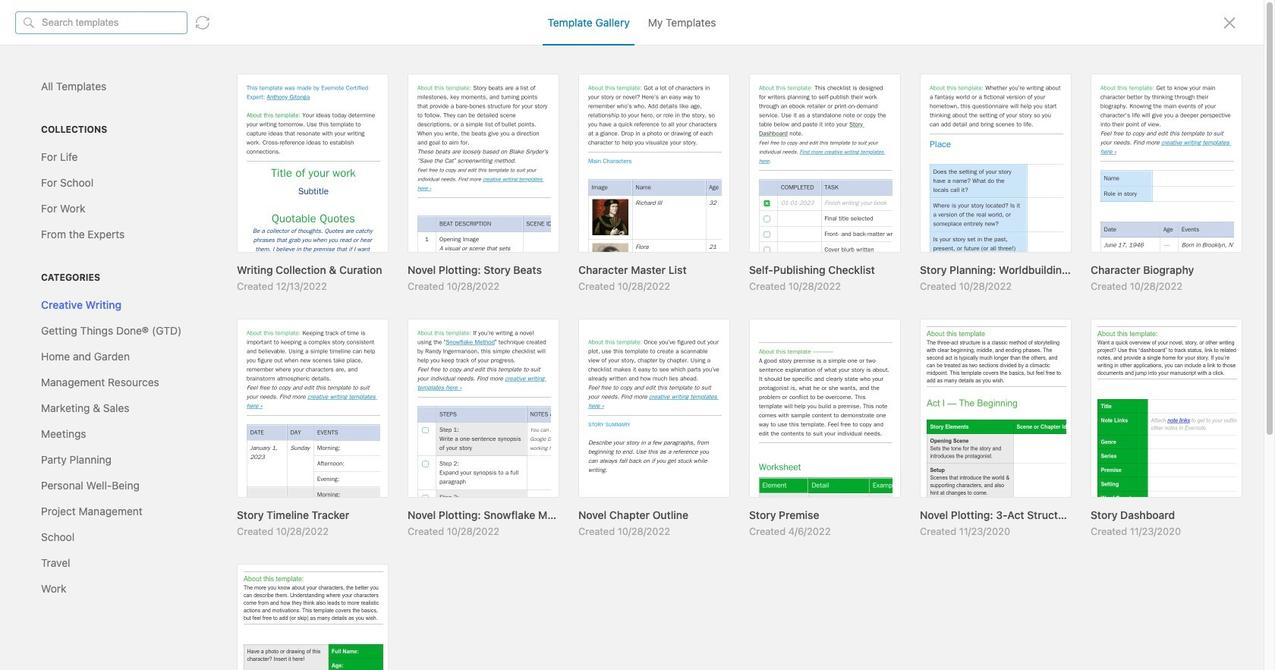 Task type: vqa. For each thing, say whether or not it's contained in the screenshot.
the bottommost Weekly
no



Task type: describe. For each thing, give the bounding box(es) containing it.
Note Editor text field
[[0, 0, 1276, 671]]

insert image
[[207, 321, 274, 341]]

font size image
[[606, 321, 644, 341]]

tree inside the "main" element
[[5, 148, 192, 572]]

highlight image
[[757, 321, 792, 342]]

note window element
[[0, 0, 1276, 671]]

font family image
[[533, 321, 602, 341]]

heading level image
[[453, 321, 530, 341]]



Task type: locate. For each thing, give the bounding box(es) containing it.
tree
[[5, 148, 192, 572]]

row group
[[197, 103, 1263, 671]]

none search field inside the "main" element
[[42, 75, 169, 93]]

add tag image
[[233, 641, 251, 659]]

None search field
[[42, 75, 169, 93]]

Search text field
[[42, 77, 169, 92]]

main element
[[0, 0, 197, 671]]

alignment image
[[901, 321, 937, 342]]

more image
[[1066, 321, 1112, 341]]

font color image
[[648, 321, 684, 342]]



